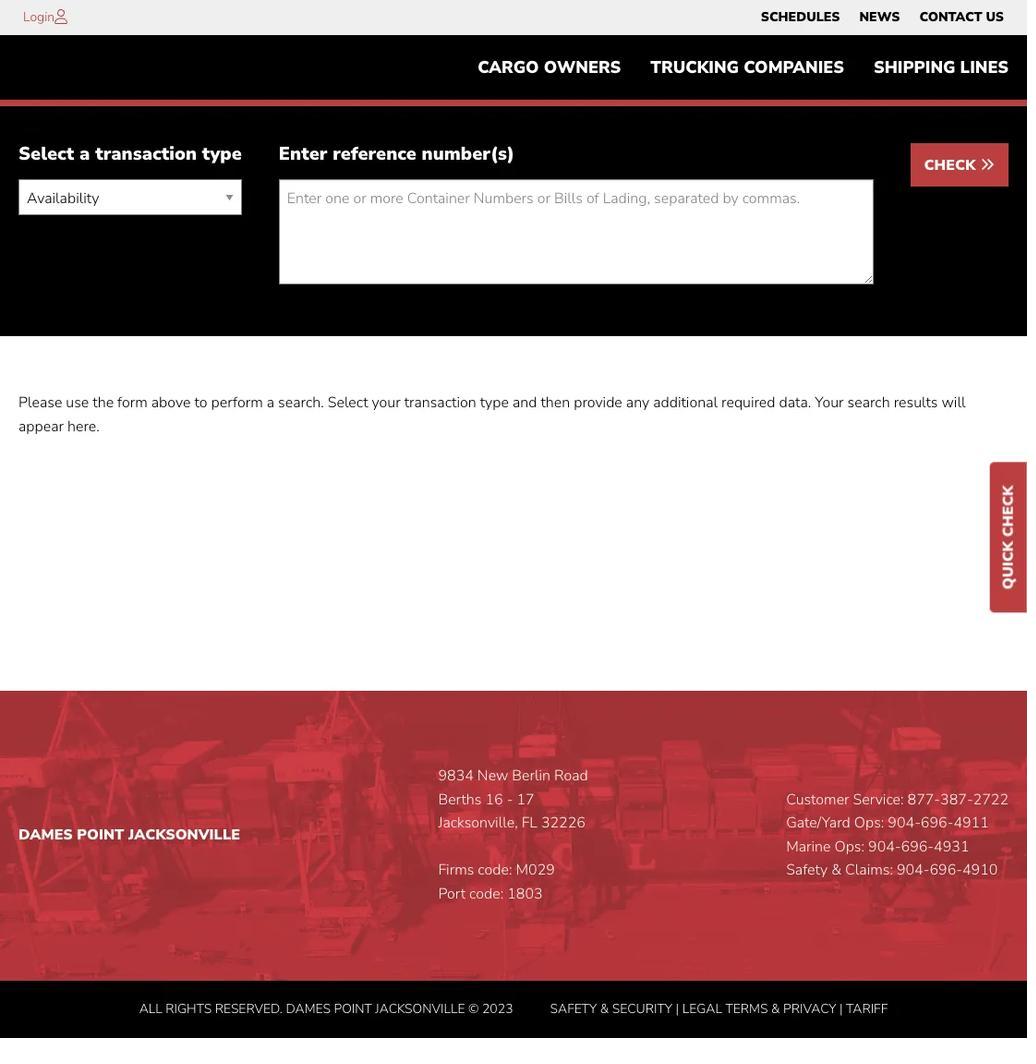 Task type: describe. For each thing, give the bounding box(es) containing it.
please
[[18, 393, 62, 413]]

enter
[[279, 142, 328, 167]]

search
[[848, 393, 891, 413]]

and
[[513, 393, 537, 413]]

firms
[[438, 861, 474, 881]]

cargo owners
[[478, 57, 621, 79]]

service:
[[854, 790, 904, 810]]

additional
[[654, 393, 718, 413]]

customer
[[787, 790, 850, 810]]

us
[[987, 8, 1005, 26]]

legal
[[683, 1001, 723, 1018]]

1 vertical spatial check
[[999, 486, 1019, 537]]

1 vertical spatial point
[[334, 1001, 372, 1018]]

safety inside customer service: 877-387-2722 gate/yard ops: 904-696-4911 marine ops: 904-696-4931 safety & claims: 904-696-4910
[[787, 861, 828, 881]]

cargo owners link
[[463, 49, 636, 86]]

4910
[[963, 861, 998, 881]]

search.
[[278, 393, 324, 413]]

jacksonville,
[[438, 814, 518, 834]]

0 horizontal spatial point
[[77, 825, 124, 846]]

firms code:  m029 port code:  1803
[[438, 861, 555, 905]]

& inside customer service: 877-387-2722 gate/yard ops: 904-696-4911 marine ops: 904-696-4931 safety & claims: 904-696-4910
[[832, 861, 842, 881]]

select a transaction type
[[18, 142, 242, 167]]

new
[[478, 766, 509, 787]]

all
[[139, 1001, 162, 1018]]

shipping lines link
[[859, 49, 1024, 86]]

9834 new berlin road berths 16 - 17 jacksonville, fl 32226
[[438, 766, 589, 834]]

shipping
[[874, 57, 956, 79]]

1 vertical spatial 904-
[[869, 837, 902, 858]]

4911
[[954, 814, 990, 834]]

safety & security link
[[550, 1001, 673, 1018]]

9834
[[438, 766, 474, 787]]

owners
[[544, 57, 621, 79]]

1 vertical spatial code:
[[470, 884, 504, 905]]

gate/yard
[[787, 814, 851, 834]]

4931
[[934, 837, 970, 858]]

news
[[860, 8, 901, 26]]

2722
[[974, 790, 1009, 810]]

transaction inside please use the form above to perform a search. select your transaction type and then provide any additional required data. your search results will appear here.
[[404, 393, 477, 413]]

1 vertical spatial jacksonville
[[376, 1001, 465, 1018]]

port
[[438, 884, 466, 905]]

trucking
[[651, 57, 739, 79]]

contact us
[[920, 8, 1005, 26]]

0 horizontal spatial type
[[202, 142, 242, 167]]

provide
[[574, 393, 623, 413]]

trucking companies
[[651, 57, 845, 79]]

security
[[613, 1001, 673, 1018]]

your
[[815, 393, 844, 413]]

schedules link
[[761, 5, 841, 30]]

Enter reference number(s) text field
[[279, 180, 874, 285]]

any
[[626, 393, 650, 413]]

perform
[[211, 393, 263, 413]]

login
[[23, 8, 55, 26]]

angle double right image
[[981, 157, 995, 172]]

tariff
[[847, 1001, 888, 1018]]

select inside please use the form above to perform a search. select your transaction type and then provide any additional required data. your search results will appear here.
[[328, 393, 368, 413]]

fl
[[522, 814, 538, 834]]

-
[[507, 790, 513, 810]]

login link
[[23, 8, 55, 26]]

your
[[372, 393, 401, 413]]

companies
[[744, 57, 845, 79]]

type inside please use the form above to perform a search. select your transaction type and then provide any additional required data. your search results will appear here.
[[480, 393, 509, 413]]

menu bar containing cargo owners
[[463, 49, 1024, 86]]

data.
[[780, 393, 812, 413]]

0 horizontal spatial &
[[600, 1001, 609, 1018]]

all rights reserved. dames point jacksonville © 2023
[[139, 1001, 513, 1018]]

use
[[66, 393, 89, 413]]

387-
[[941, 790, 974, 810]]

0 vertical spatial dames
[[18, 825, 73, 846]]

berlin
[[512, 766, 551, 787]]

news link
[[860, 5, 901, 30]]

m029
[[516, 861, 555, 881]]

2 | from the left
[[840, 1001, 843, 1018]]

1 vertical spatial safety
[[550, 1001, 597, 1018]]

road
[[555, 766, 589, 787]]

reference
[[333, 142, 417, 167]]

1 vertical spatial ops:
[[835, 837, 865, 858]]

number(s)
[[422, 142, 515, 167]]

2 vertical spatial 696-
[[930, 861, 963, 881]]

1 horizontal spatial dames
[[286, 1001, 331, 1018]]



Task type: vqa. For each thing, say whether or not it's contained in the screenshot.
the 'Please use the form above to perform a search. Select your transaction type and then provide any additional required data. Your search results will appear here. Quick Check'
no



Task type: locate. For each thing, give the bounding box(es) containing it.
1 horizontal spatial point
[[334, 1001, 372, 1018]]

privacy
[[784, 1001, 837, 1018]]

0 horizontal spatial select
[[18, 142, 74, 167]]

footer containing 9834 new berlin road
[[0, 691, 1028, 1039]]

0 vertical spatial ops:
[[855, 814, 885, 834]]

877-
[[908, 790, 941, 810]]

0 horizontal spatial check
[[925, 156, 981, 176]]

1 horizontal spatial transaction
[[404, 393, 477, 413]]

0 horizontal spatial transaction
[[95, 142, 197, 167]]

0 horizontal spatial |
[[676, 1001, 679, 1018]]

904- down 877-
[[888, 814, 921, 834]]

enter reference number(s)
[[279, 142, 515, 167]]

then
[[541, 393, 570, 413]]

quick
[[999, 542, 1019, 590]]

1 horizontal spatial jacksonville
[[376, 1001, 465, 1018]]

1 horizontal spatial |
[[840, 1001, 843, 1018]]

0 horizontal spatial dames
[[18, 825, 73, 846]]

above
[[151, 393, 191, 413]]

contact
[[920, 8, 983, 26]]

shipping lines
[[874, 57, 1009, 79]]

1 vertical spatial dames
[[286, 1001, 331, 1018]]

appear
[[18, 417, 64, 437]]

& right 'terms'
[[772, 1001, 780, 1018]]

rights
[[166, 1001, 212, 1018]]

check button
[[911, 144, 1009, 187]]

dames
[[18, 825, 73, 846], [286, 1001, 331, 1018]]

696-
[[921, 814, 954, 834], [902, 837, 934, 858], [930, 861, 963, 881]]

0 horizontal spatial jacksonville
[[128, 825, 240, 846]]

cargo
[[478, 57, 539, 79]]

safety
[[787, 861, 828, 881], [550, 1001, 597, 1018]]

ops:
[[855, 814, 885, 834], [835, 837, 865, 858]]

& left claims:
[[832, 861, 842, 881]]

type left and
[[480, 393, 509, 413]]

17
[[517, 790, 535, 810]]

0 vertical spatial check
[[925, 156, 981, 176]]

safety & security | legal terms & privacy | tariff
[[550, 1001, 888, 1018]]

safety down marine
[[787, 861, 828, 881]]

| left "legal"
[[676, 1001, 679, 1018]]

schedules
[[761, 8, 841, 26]]

0 vertical spatial 904-
[[888, 814, 921, 834]]

0 vertical spatial safety
[[787, 861, 828, 881]]

ops: up claims:
[[835, 837, 865, 858]]

tariff link
[[847, 1001, 888, 1018]]

32226
[[542, 814, 586, 834]]

1 horizontal spatial check
[[999, 486, 1019, 537]]

marine
[[787, 837, 831, 858]]

1 horizontal spatial safety
[[787, 861, 828, 881]]

user image
[[55, 9, 68, 24]]

&
[[832, 861, 842, 881], [600, 1001, 609, 1018], [772, 1001, 780, 1018]]

a inside please use the form above to perform a search. select your transaction type and then provide any additional required data. your search results will appear here.
[[267, 393, 275, 413]]

select
[[18, 142, 74, 167], [328, 393, 368, 413]]

904- right claims:
[[897, 861, 930, 881]]

0 vertical spatial select
[[18, 142, 74, 167]]

0 vertical spatial jacksonville
[[128, 825, 240, 846]]

code: right port at the bottom left
[[470, 884, 504, 905]]

1 vertical spatial a
[[267, 393, 275, 413]]

2 vertical spatial 904-
[[897, 861, 930, 881]]

customer service: 877-387-2722 gate/yard ops: 904-696-4911 marine ops: 904-696-4931 safety & claims: 904-696-4910
[[787, 790, 1009, 881]]

here.
[[67, 417, 100, 437]]

2 horizontal spatial &
[[832, 861, 842, 881]]

lines
[[961, 57, 1009, 79]]

1 horizontal spatial select
[[328, 393, 368, 413]]

2023
[[482, 1001, 513, 1018]]

1 vertical spatial type
[[480, 393, 509, 413]]

legal terms & privacy link
[[683, 1001, 837, 1018]]

menu bar
[[752, 5, 1014, 30], [463, 49, 1024, 86]]

menu bar down schedules link
[[463, 49, 1024, 86]]

code:
[[478, 861, 512, 881], [470, 884, 504, 905]]

0 vertical spatial transaction
[[95, 142, 197, 167]]

quick check link
[[991, 463, 1028, 613]]

1 vertical spatial select
[[328, 393, 368, 413]]

code: up 1803
[[478, 861, 512, 881]]

a
[[80, 142, 90, 167], [267, 393, 275, 413]]

1 horizontal spatial &
[[772, 1001, 780, 1018]]

terms
[[726, 1001, 768, 1018]]

the
[[93, 393, 114, 413]]

trucking companies link
[[636, 49, 859, 86]]

1 vertical spatial transaction
[[404, 393, 477, 413]]

0 vertical spatial type
[[202, 142, 242, 167]]

to
[[195, 393, 207, 413]]

ops: down service:
[[855, 814, 885, 834]]

1 horizontal spatial a
[[267, 393, 275, 413]]

0 vertical spatial menu bar
[[752, 5, 1014, 30]]

0 horizontal spatial safety
[[550, 1001, 597, 1018]]

safety left security
[[550, 1001, 597, 1018]]

will
[[942, 393, 966, 413]]

claims:
[[846, 861, 894, 881]]

0 vertical spatial 696-
[[921, 814, 954, 834]]

please use the form above to perform a search. select your transaction type and then provide any additional required data. your search results will appear here.
[[18, 393, 966, 437]]

contact us link
[[920, 5, 1005, 30]]

& left security
[[600, 1001, 609, 1018]]

1 vertical spatial 696-
[[902, 837, 934, 858]]

check inside button
[[925, 156, 981, 176]]

menu bar containing schedules
[[752, 5, 1014, 30]]

check
[[925, 156, 981, 176], [999, 486, 1019, 537]]

904- up claims:
[[869, 837, 902, 858]]

0 vertical spatial point
[[77, 825, 124, 846]]

footer
[[0, 691, 1028, 1039]]

904-
[[888, 814, 921, 834], [869, 837, 902, 858], [897, 861, 930, 881]]

0 horizontal spatial a
[[80, 142, 90, 167]]

dames point jacksonville
[[18, 825, 240, 846]]

point
[[77, 825, 124, 846], [334, 1001, 372, 1018]]

required
[[722, 393, 776, 413]]

berths
[[438, 790, 482, 810]]

menu bar up shipping
[[752, 5, 1014, 30]]

type
[[202, 142, 242, 167], [480, 393, 509, 413]]

16
[[486, 790, 503, 810]]

type left enter
[[202, 142, 242, 167]]

1 | from the left
[[676, 1001, 679, 1018]]

form
[[117, 393, 148, 413]]

reserved.
[[215, 1001, 283, 1018]]

1 vertical spatial menu bar
[[463, 49, 1024, 86]]

transaction
[[95, 142, 197, 167], [404, 393, 477, 413]]

results
[[894, 393, 939, 413]]

1 horizontal spatial type
[[480, 393, 509, 413]]

| left tariff
[[840, 1001, 843, 1018]]

©
[[469, 1001, 479, 1018]]

1803
[[508, 884, 543, 905]]

0 vertical spatial a
[[80, 142, 90, 167]]

0 vertical spatial code:
[[478, 861, 512, 881]]

quick check
[[999, 486, 1019, 590]]



